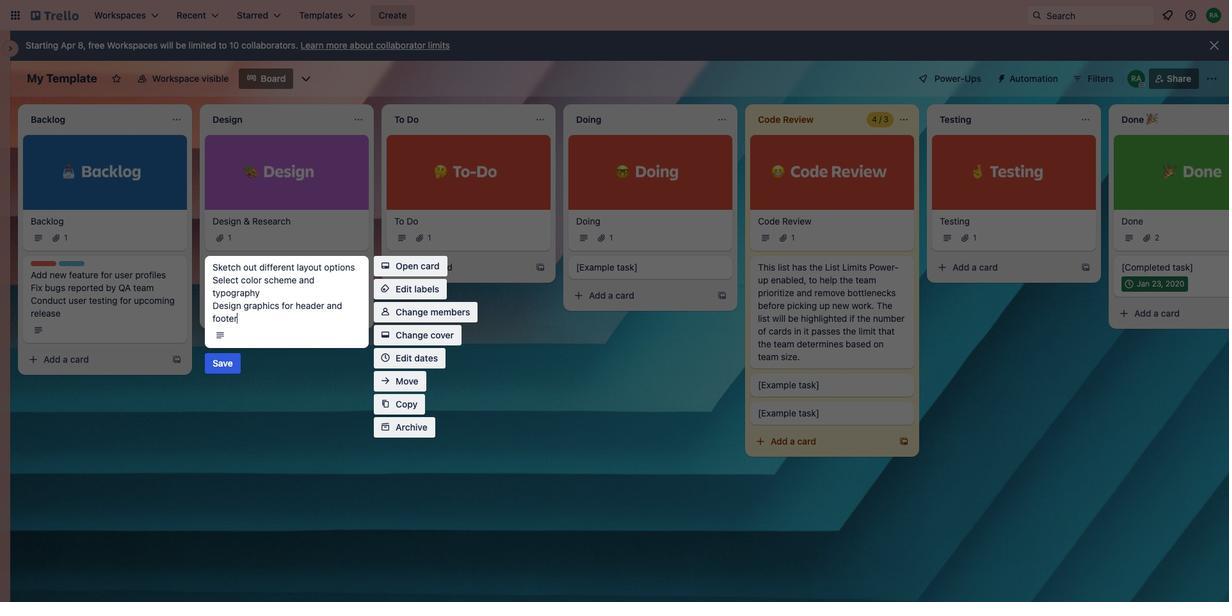 Task type: vqa. For each thing, say whether or not it's contained in the screenshot.
the right be
yes



Task type: describe. For each thing, give the bounding box(es) containing it.
workspace
[[152, 73, 199, 84]]

search image
[[1032, 10, 1043, 20]]

this list has the list limits power- up enabled, to help the team prioritize and remove bottlenecks before picking up new work. the list will be highlighted if the number of cards in it passes the limit that the team determines based on team size. link
[[758, 261, 907, 364]]

0 horizontal spatial list
[[758, 313, 770, 324]]

show menu image
[[1206, 72, 1219, 85]]

save
[[213, 358, 233, 369]]

1 for doing
[[610, 233, 613, 242]]

change members
[[396, 307, 470, 318]]

team down cards
[[774, 339, 795, 349]]

review
[[783, 216, 812, 226]]

my
[[27, 72, 44, 85]]

a for top create from template… image
[[427, 262, 432, 273]]

4 / 3
[[873, 115, 889, 124]]

help
[[820, 274, 838, 285]]

share button
[[1149, 69, 1200, 89]]

it
[[804, 326, 809, 337]]

0 horizontal spatial for
[[101, 269, 112, 280]]

jan
[[1137, 279, 1150, 289]]

a for backlog create from template… image
[[63, 354, 68, 365]]

2
[[1155, 233, 1160, 242]]

1 vertical spatial create from template… image
[[899, 437, 909, 447]]

the down 'of'
[[758, 339, 772, 349]]

1 vertical spatial [example task] link
[[758, 379, 907, 392]]

more
[[326, 40, 348, 51]]

free
[[88, 40, 105, 51]]

to inside this list has the list limits power- up enabled, to help the team prioritize and remove bottlenecks before picking up new work. the list will be highlighted if the number of cards in it passes the limit that the team determines based on team size.
[[809, 274, 818, 285]]

[completed task]
[[1122, 262, 1194, 273]]

to do
[[395, 216, 418, 226]]

team left size.
[[758, 351, 779, 362]]

picking
[[788, 300, 817, 311]]

10
[[229, 40, 239, 51]]

share
[[1167, 73, 1192, 84]]

has
[[793, 262, 807, 273]]

&
[[244, 216, 250, 226]]

copy
[[396, 399, 418, 410]]

a for create from template… image corresponding to doing
[[608, 290, 613, 301]]

0 vertical spatial to
[[219, 40, 227, 51]]

apr
[[61, 40, 76, 51]]

template
[[46, 72, 97, 85]]

enabled,
[[771, 274, 807, 285]]

designs]
[[293, 262, 328, 273]]

customize views image
[[300, 72, 313, 85]]

design
[[213, 216, 241, 226]]

power-ups button
[[909, 69, 990, 89]]

by
[[106, 282, 116, 293]]

3
[[884, 115, 889, 124]]

limits
[[843, 262, 867, 273]]

move button
[[374, 371, 426, 392]]

8,
[[78, 40, 86, 51]]

ups
[[965, 73, 982, 84]]

filters button
[[1069, 69, 1118, 89]]

1 horizontal spatial for
[[120, 295, 131, 306]]

board
[[261, 73, 286, 84]]

testing
[[89, 295, 118, 306]]

/
[[880, 115, 882, 124]]

the down limits
[[840, 274, 854, 285]]

labels
[[415, 284, 439, 295]]

2020
[[1166, 279, 1185, 289]]

in
[[794, 326, 802, 337]]

team up bottlenecks
[[856, 274, 877, 285]]

determines
[[797, 339, 844, 349]]

power- inside this list has the list limits power- up enabled, to help the team prioritize and remove bottlenecks before picking up new work. the list will be highlighted if the number of cards in it passes the limit that the team determines based on team size.
[[870, 262, 899, 273]]

[example task] for the bottommost [example task] link
[[758, 408, 820, 419]]

edit labels
[[396, 284, 439, 295]]

add a card for bottommost create from template… icon
[[771, 436, 817, 447]]

open card link
[[374, 256, 447, 277]]

create from template… image for backlog
[[172, 355, 182, 365]]

collaborators.
[[242, 40, 298, 51]]

members
[[431, 307, 470, 318]]

jan 23, 2020
[[1137, 279, 1185, 289]]

Jan 23, 2020 checkbox
[[1122, 276, 1189, 292]]

archive button
[[374, 418, 435, 438]]

limited
[[189, 40, 216, 51]]

backlog
[[31, 216, 64, 226]]

remove
[[815, 287, 845, 298]]

Board name text field
[[20, 69, 104, 89]]

the down if on the bottom right
[[843, 326, 857, 337]]

add a card for backlog create from template… image
[[44, 354, 89, 365]]

change for change members
[[396, 307, 428, 318]]

change cover button
[[374, 325, 462, 346]]

task] for [example task] link to the top
[[617, 262, 638, 273]]

edit labels button
[[374, 279, 447, 300]]

highlighted
[[801, 313, 848, 324]]

0 vertical spatial user
[[115, 269, 133, 280]]

color: sky, title: none image
[[59, 261, 85, 266]]

do
[[407, 216, 418, 226]]

about
[[350, 40, 374, 51]]

workspace visible button
[[129, 69, 237, 89]]

move
[[396, 376, 419, 387]]

if
[[850, 313, 855, 324]]

testing
[[940, 216, 970, 226]]

2 vertical spatial [example task] link
[[758, 407, 907, 420]]

0 vertical spatial will
[[160, 40, 173, 51]]

power- inside button
[[935, 73, 965, 84]]

open card
[[396, 261, 440, 272]]

bottlenecks
[[848, 287, 896, 298]]

profiles
[[135, 269, 166, 280]]

before
[[758, 300, 785, 311]]

conduct
[[31, 295, 66, 306]]

primary element
[[0, 0, 1230, 31]]

based
[[846, 339, 871, 349]]

add new feature for user profiles fix bugs reported by qa team conduct user testing for upcoming release link
[[31, 269, 179, 320]]

code
[[758, 216, 780, 226]]



Task type: locate. For each thing, give the bounding box(es) containing it.
add
[[407, 262, 424, 273], [953, 262, 970, 273], [31, 269, 47, 280], [589, 290, 606, 301], [225, 308, 242, 319], [1135, 308, 1152, 319], [44, 354, 60, 365], [771, 436, 788, 447]]

visible
[[202, 73, 229, 84]]

5 1 from the left
[[792, 233, 795, 242]]

color: red, title: none image
[[31, 261, 56, 266]]

ruby anderson (rubyanderson7) image
[[1207, 8, 1222, 23]]

add a card for create from template… image corresponding to doing
[[589, 290, 635, 301]]

doing link
[[576, 215, 725, 228]]

starting
[[26, 40, 58, 51]]

will
[[160, 40, 173, 51], [773, 313, 786, 324]]

create
[[379, 10, 407, 20]]

doing
[[576, 216, 601, 226]]

change down the edit labels button on the top left of the page
[[396, 307, 428, 318]]

testing link
[[940, 215, 1089, 228]]

edit dates button
[[374, 348, 446, 369]]

0 horizontal spatial to
[[219, 40, 227, 51]]

edit for edit dates
[[396, 353, 412, 364]]

dates
[[415, 353, 438, 364]]

3 1 from the left
[[428, 233, 431, 242]]

1 horizontal spatial list
[[778, 262, 790, 273]]

filters
[[1088, 73, 1114, 84]]

change
[[396, 307, 428, 318], [396, 330, 428, 341]]

0 vertical spatial create from template… image
[[535, 262, 546, 273]]

[completed task] link
[[1122, 261, 1230, 274]]

to
[[219, 40, 227, 51], [809, 274, 818, 285]]

for up by on the top left
[[101, 269, 112, 280]]

0 vertical spatial create from template… image
[[1081, 262, 1091, 273]]

0 notifications image
[[1161, 8, 1176, 23]]

change up edit dates button
[[396, 330, 428, 341]]

4 1 from the left
[[610, 233, 613, 242]]

1 horizontal spatial create from template… image
[[1081, 262, 1091, 273]]

code review
[[758, 216, 812, 226]]

add a card for top create from template… image
[[407, 262, 453, 273]]

design & research link
[[213, 215, 361, 228]]

the right has
[[810, 262, 823, 273]]

1 vertical spatial new
[[833, 300, 850, 311]]

new down remove
[[833, 300, 850, 311]]

a for the right create from template… icon
[[972, 262, 977, 273]]

1 vertical spatial list
[[758, 313, 770, 324]]

create from template… image for doing
[[717, 291, 728, 301]]

list
[[778, 262, 790, 273], [758, 313, 770, 324]]

edit dates
[[396, 353, 438, 364]]

create from template… image
[[1081, 262, 1091, 273], [899, 437, 909, 447]]

2 edit from the top
[[396, 353, 412, 364]]

1 vertical spatial to
[[809, 274, 818, 285]]

and
[[797, 287, 812, 298]]

1 horizontal spatial be
[[788, 313, 799, 324]]

0 vertical spatial edit
[[396, 284, 412, 295]]

done link
[[1122, 215, 1230, 228]]

Sketch out different layout options Select color scheme and typography Design graphics for header and footer text field
[[213, 261, 361, 325]]

1 vertical spatial user
[[69, 295, 87, 306]]

my template
[[27, 72, 97, 85]]

1 vertical spatial up
[[820, 300, 830, 311]]

cards
[[769, 326, 792, 337]]

change inside button
[[396, 307, 428, 318]]

1 for testing
[[974, 233, 977, 242]]

for down the qa
[[120, 295, 131, 306]]

passes
[[812, 326, 841, 337]]

be left 'limited'
[[176, 40, 186, 51]]

2 vertical spatial create from template… image
[[172, 355, 182, 365]]

0 horizontal spatial will
[[160, 40, 173, 51]]

new
[[50, 269, 67, 280], [833, 300, 850, 311]]

size.
[[781, 351, 800, 362]]

edit for edit labels
[[396, 284, 412, 295]]

to do link
[[395, 215, 543, 228]]

to up and
[[809, 274, 818, 285]]

list up 'of'
[[758, 313, 770, 324]]

4
[[873, 115, 877, 124]]

2 vertical spatial [example task]
[[758, 408, 820, 419]]

task] for [completed task] link on the right top of the page
[[1173, 262, 1194, 273]]

1 vertical spatial create from template… image
[[717, 291, 728, 301]]

edit left labels
[[396, 284, 412, 295]]

1 for backlog
[[64, 233, 68, 242]]

[example task with designs]
[[213, 262, 328, 273]]

new inside this list has the list limits power- up enabled, to help the team prioritize and remove bottlenecks before picking up new work. the list will be highlighted if the number of cards in it passes the limit that the team determines based on team size.
[[833, 300, 850, 311]]

1 for to do
[[428, 233, 431, 242]]

0 vertical spatial for
[[101, 269, 112, 280]]

a for bottommost create from template… icon
[[790, 436, 795, 447]]

1 vertical spatial [example task]
[[758, 380, 820, 390]]

limits
[[428, 40, 450, 51]]

team down the profiles
[[133, 282, 154, 293]]

1 vertical spatial edit
[[396, 353, 412, 364]]

starting apr 8, free workspaces will be limited to 10 collaborators. learn more about collaborator limits
[[26, 40, 450, 51]]

ruby anderson (rubyanderson7) image
[[1128, 70, 1146, 88]]

learn
[[301, 40, 324, 51]]

[example task] for [example task] link to the middle
[[758, 380, 820, 390]]

new up bugs
[[50, 269, 67, 280]]

list
[[825, 262, 840, 273]]

0 vertical spatial power-
[[935, 73, 965, 84]]

1 change from the top
[[396, 307, 428, 318]]

team inside add new feature for user profiles fix bugs reported by qa team conduct user testing for upcoming release
[[133, 282, 154, 293]]

change inside button
[[396, 330, 428, 341]]

be up in
[[788, 313, 799, 324]]

the
[[877, 300, 893, 311]]

1 down "doing" link
[[610, 233, 613, 242]]

add a card button
[[387, 257, 528, 278], [933, 257, 1073, 278], [569, 285, 710, 306], [205, 303, 346, 324], [1114, 303, 1230, 324], [23, 349, 164, 370], [751, 431, 892, 452]]

1 horizontal spatial new
[[833, 300, 850, 311]]

0 vertical spatial up
[[758, 274, 769, 285]]

edit inside button
[[396, 353, 412, 364]]

user down reported
[[69, 295, 87, 306]]

bugs
[[45, 282, 65, 293]]

list up the "enabled," at the right
[[778, 262, 790, 273]]

0 horizontal spatial user
[[69, 295, 87, 306]]

0 horizontal spatial power-
[[870, 262, 899, 273]]

edit card image
[[352, 262, 363, 272]]

task] for [example task] link to the middle
[[799, 380, 820, 390]]

1 down "testing" link on the top right of the page
[[974, 233, 977, 242]]

backlog link
[[31, 215, 179, 228]]

be
[[176, 40, 186, 51], [788, 313, 799, 324]]

1 for code review
[[792, 233, 795, 242]]

automation button
[[992, 69, 1066, 89]]

reported
[[68, 282, 104, 293]]

this
[[758, 262, 776, 273]]

1 vertical spatial power-
[[870, 262, 899, 273]]

up
[[758, 274, 769, 285], [820, 300, 830, 311]]

task] for the bottommost [example task] link
[[799, 408, 820, 419]]

create from template… image
[[535, 262, 546, 273], [717, 291, 728, 301], [172, 355, 182, 365]]

cover
[[431, 330, 454, 341]]

power-
[[935, 73, 965, 84], [870, 262, 899, 273]]

user up the qa
[[115, 269, 133, 280]]

automation
[[1010, 73, 1059, 84]]

of
[[758, 326, 767, 337]]

1 up open card
[[428, 233, 431, 242]]

0 horizontal spatial up
[[758, 274, 769, 285]]

archive
[[396, 422, 428, 433]]

0 vertical spatial list
[[778, 262, 790, 273]]

new inside add new feature for user profiles fix bugs reported by qa team conduct user testing for upcoming release
[[50, 269, 67, 280]]

0 horizontal spatial new
[[50, 269, 67, 280]]

add a card
[[407, 262, 453, 273], [953, 262, 998, 273], [589, 290, 635, 301], [225, 308, 271, 319], [1135, 308, 1180, 319], [44, 354, 89, 365], [771, 436, 817, 447]]

will right workspaces
[[160, 40, 173, 51]]

1 horizontal spatial will
[[773, 313, 786, 324]]

star or unstar board image
[[111, 74, 122, 84]]

2 horizontal spatial create from template… image
[[717, 291, 728, 301]]

1 down 'review'
[[792, 233, 795, 242]]

0 horizontal spatial be
[[176, 40, 186, 51]]

[example task with designs] link
[[213, 261, 361, 274]]

1 down design
[[228, 233, 232, 242]]

Search field
[[1043, 6, 1155, 25]]

1 horizontal spatial to
[[809, 274, 818, 285]]

add new feature for user profiles fix bugs reported by qa team conduct user testing for upcoming release
[[31, 269, 175, 319]]

1 horizontal spatial user
[[115, 269, 133, 280]]

0 vertical spatial [example task]
[[576, 262, 638, 273]]

open information menu image
[[1185, 9, 1198, 22]]

up up highlighted on the right of the page
[[820, 300, 830, 311]]

1 vertical spatial change
[[396, 330, 428, 341]]

[completed
[[1122, 262, 1171, 273]]

0 vertical spatial [example task] link
[[576, 261, 725, 274]]

add a card for the right create from template… icon
[[953, 262, 998, 273]]

to left the 10 on the left of the page
[[219, 40, 227, 51]]

0 vertical spatial be
[[176, 40, 186, 51]]

[example
[[213, 262, 251, 273], [576, 262, 615, 273], [758, 380, 797, 390], [758, 408, 797, 419]]

0 vertical spatial change
[[396, 307, 428, 318]]

1 1 from the left
[[64, 233, 68, 242]]

feature
[[69, 269, 98, 280]]

23,
[[1152, 279, 1164, 289]]

upcoming
[[134, 295, 175, 306]]

1 vertical spatial will
[[773, 313, 786, 324]]

the right if on the bottom right
[[858, 313, 871, 324]]

learn more about collaborator limits link
[[301, 40, 450, 51]]

task
[[253, 262, 271, 273]]

change for change cover
[[396, 330, 428, 341]]

number
[[873, 313, 905, 324]]

will inside this list has the list limits power- up enabled, to help the team prioritize and remove bottlenecks before picking up new work. the list will be highlighted if the number of cards in it passes the limit that the team determines based on team size.
[[773, 313, 786, 324]]

1 horizontal spatial power-
[[935, 73, 965, 84]]

1 up the 'color: sky, title: none' image
[[64, 233, 68, 242]]

be inside this list has the list limits power- up enabled, to help the team prioritize and remove bottlenecks before picking up new work. the list will be highlighted if the number of cards in it passes the limit that the team determines based on team size.
[[788, 313, 799, 324]]

to
[[395, 216, 404, 226]]

0 vertical spatial new
[[50, 269, 67, 280]]

task]
[[617, 262, 638, 273], [1173, 262, 1194, 273], [799, 380, 820, 390], [799, 408, 820, 419]]

will up cards
[[773, 313, 786, 324]]

up down this
[[758, 274, 769, 285]]

with
[[273, 262, 290, 273]]

workspace visible
[[152, 73, 229, 84]]

0 horizontal spatial create from template… image
[[172, 355, 182, 365]]

open
[[396, 261, 419, 272]]

edit
[[396, 284, 412, 295], [396, 353, 412, 364]]

edit inside button
[[396, 284, 412, 295]]

1 vertical spatial be
[[788, 313, 799, 324]]

edit left dates
[[396, 353, 412, 364]]

1 vertical spatial for
[[120, 295, 131, 306]]

1 horizontal spatial up
[[820, 300, 830, 311]]

limit
[[859, 326, 876, 337]]

1 horizontal spatial create from template… image
[[535, 262, 546, 273]]

2 change from the top
[[396, 330, 428, 341]]

0 horizontal spatial create from template… image
[[899, 437, 909, 447]]

1 edit from the top
[[396, 284, 412, 295]]

add inside add new feature for user profiles fix bugs reported by qa team conduct user testing for upcoming release
[[31, 269, 47, 280]]

[example task] for [example task] link to the top
[[576, 262, 638, 273]]

done
[[1122, 216, 1144, 226]]

research
[[252, 216, 291, 226]]

2 1 from the left
[[228, 233, 232, 242]]

collaborator
[[376, 40, 426, 51]]

6 1 from the left
[[974, 233, 977, 242]]



